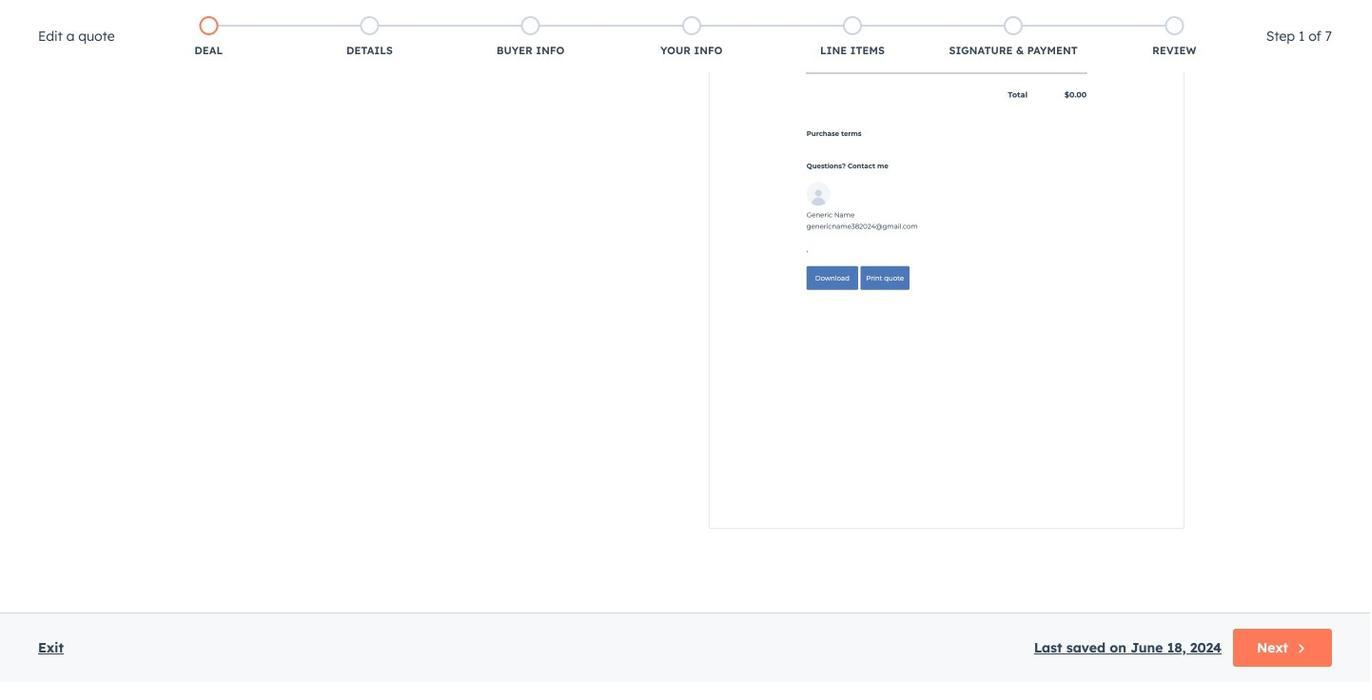 Task type: locate. For each thing, give the bounding box(es) containing it.
your info list item
[[611, 12, 772, 62]]

column header
[[47, 227, 333, 268], [332, 227, 571, 268], [570, 227, 809, 268]]

Search search field
[[46, 169, 270, 207]]

banner
[[46, 13, 1325, 50]]

review list item
[[1094, 12, 1256, 62]]

list
[[128, 12, 1256, 62]]

deal list item
[[128, 12, 289, 62]]

2 column header from the left
[[332, 227, 571, 268]]



Task type: vqa. For each thing, say whether or not it's contained in the screenshot.
Marketplaces 'icon'
no



Task type: describe. For each thing, give the bounding box(es) containing it.
1 column header from the left
[[47, 227, 333, 268]]

details list item
[[289, 12, 450, 62]]

line items list item
[[772, 12, 933, 62]]

3 column header from the left
[[570, 227, 809, 268]]

page section element
[[0, 0, 1371, 149]]

banner inside page section element
[[46, 13, 1325, 50]]

buyer info list item
[[450, 12, 611, 62]]

signature & payment list item
[[933, 12, 1094, 62]]



